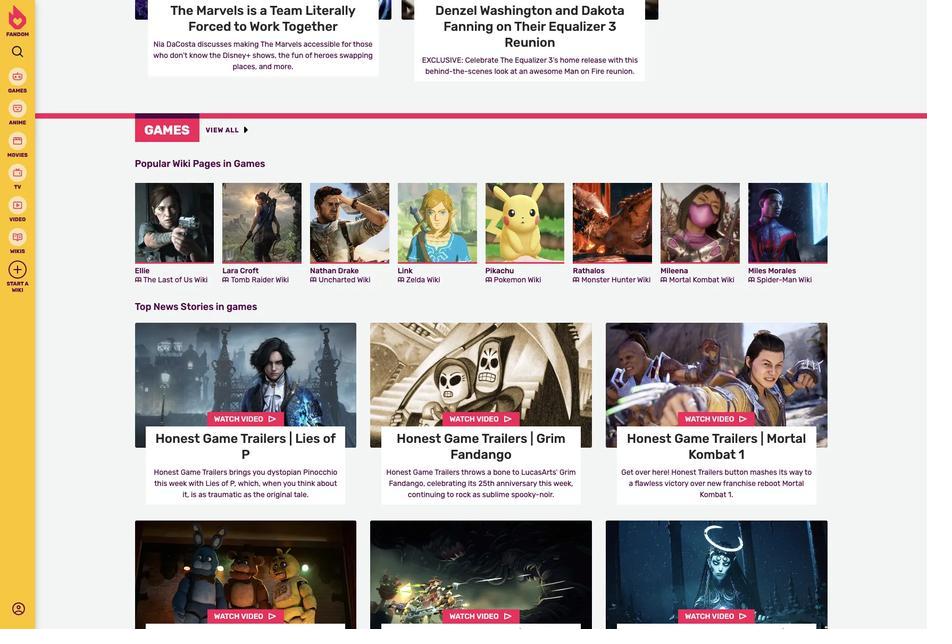 Task type: vqa. For each thing, say whether or not it's contained in the screenshot.


Task type: locate. For each thing, give the bounding box(es) containing it.
dacosta
[[166, 40, 196, 49]]

game inside the honest game trailers | grim fandango
[[444, 431, 479, 446]]

1 horizontal spatial its
[[779, 468, 788, 477]]

trailers for a
[[435, 468, 460, 477]]

grim up week, in the right of the page
[[560, 468, 576, 477]]

lara
[[223, 266, 238, 276]]

2 vertical spatial mortal
[[783, 479, 805, 488]]

1 horizontal spatial watch video link
[[371, 521, 592, 630]]

the-
[[453, 67, 468, 76]]

wiki left pages
[[173, 158, 191, 170]]

tiny image for miles morales
[[749, 277, 755, 283]]

and
[[556, 3, 579, 18], [259, 62, 272, 72]]

2 horizontal spatial the
[[278, 51, 290, 60]]

game for honest game trailers | mortal kombat 1
[[675, 431, 710, 446]]

you up the which,
[[253, 468, 265, 477]]

games down small icon
[[234, 158, 265, 170]]

| inside honest game trailers | mortal kombat 1
[[761, 431, 764, 446]]

honest for honest game trailers throws a bone to lucasarts' grim fandango, celebrating its 25th anniversary this week, continuing to rock as sublime spooky-noir.
[[387, 468, 412, 477]]

you
[[253, 468, 265, 477], [283, 479, 296, 488]]

grim inside honest game trailers throws a bone to lucasarts' grim fandango, celebrating its 25th anniversary this week, continuing to rock as sublime spooky-noir.
[[560, 468, 576, 477]]

and down shows,
[[259, 62, 272, 72]]

tale.
[[294, 490, 309, 500]]

wiki down start at the top left of page
[[12, 287, 23, 294]]

1 vertical spatial its
[[468, 479, 477, 488]]

a right start at the top left of page
[[25, 281, 29, 287]]

2 tiny image from the left
[[223, 277, 229, 283]]

1 | from the left
[[289, 431, 292, 446]]

marvels inside nia dacosta discusses making the marvels accessible for those who don't know the disney+ shows, the fun of heroes swapping places, and more.
[[275, 40, 302, 49]]

2 horizontal spatial games
[[234, 158, 265, 170]]

kombat up new
[[689, 447, 736, 462]]

1 horizontal spatial with
[[608, 56, 624, 65]]

1 horizontal spatial the
[[253, 490, 265, 500]]

1 vertical spatial is
[[191, 490, 197, 500]]

2 horizontal spatial watch video link
[[606, 521, 828, 630]]

watch video
[[214, 415, 263, 424], [450, 415, 499, 424], [686, 415, 735, 424], [214, 613, 263, 622], [450, 613, 499, 622], [686, 613, 735, 622]]

0 vertical spatial is
[[247, 3, 257, 18]]

0 vertical spatial man
[[565, 67, 579, 76]]

kombat
[[693, 276, 720, 285], [689, 447, 736, 462], [700, 490, 727, 500]]

bone
[[493, 468, 511, 477]]

| up the mashes
[[761, 431, 764, 446]]

shows,
[[253, 51, 277, 60]]

honest inside honest game trailers | lies of p
[[156, 431, 200, 446]]

discusses
[[198, 40, 232, 49]]

this inside honest game trailers brings you dystopian pinocchio this week with lies of p, which, when you think about it, is as traumatic as the original tale.
[[154, 479, 167, 488]]

0 vertical spatial grim
[[537, 431, 566, 446]]

games
[[8, 88, 27, 94], [145, 123, 190, 138], [234, 158, 265, 170]]

tiny image down link
[[398, 277, 404, 283]]

0 vertical spatial on
[[497, 19, 512, 34]]

button
[[725, 468, 749, 477]]

trailers inside honest game trailers throws a bone to lucasarts' grim fandango, celebrating its 25th anniversary this week, continuing to rock as sublime spooky-noir.
[[435, 468, 460, 477]]

| for mortal
[[761, 431, 764, 446]]

a inside get over here! honest trailers button mashes its way to a flawless victory over new franchise reboot mortal kombat 1.
[[629, 479, 634, 488]]

game up fandango
[[444, 431, 479, 446]]

equalizer inside exclusive: celebrate the equalizer 3's home release with this behind-the-scenes look at an awesome man on fire reunion.
[[515, 56, 547, 65]]

games link
[[0, 67, 35, 94]]

1.
[[729, 490, 734, 500]]

awesome
[[530, 67, 563, 76]]

with up it, at the bottom of page
[[189, 479, 204, 488]]

a up work
[[260, 3, 267, 18]]

tiny image down pikachu
[[486, 277, 492, 283]]

trailers inside honest game trailers | mortal kombat 1
[[713, 431, 758, 446]]

trailers up 1
[[713, 431, 758, 446]]

0 horizontal spatial man
[[565, 67, 579, 76]]

uncharted wiki
[[319, 276, 371, 285]]

in
[[223, 158, 232, 170], [216, 301, 225, 313]]

croft
[[240, 266, 259, 276]]

as right rock on the bottom of page
[[473, 490, 481, 500]]

the up shows,
[[261, 40, 273, 49]]

0 horizontal spatial games
[[8, 88, 27, 94]]

the inside exclusive: celebrate the equalizer 3's home release with this behind-the-scenes look at an awesome man on fire reunion.
[[501, 56, 513, 65]]

man right miles
[[783, 276, 797, 285]]

0 horizontal spatial over
[[636, 468, 651, 477]]

is inside honest game trailers brings you dystopian pinocchio this week with lies of p, which, when you think about it, is as traumatic as the original tale.
[[191, 490, 197, 500]]

new
[[708, 479, 722, 488]]

is up work
[[247, 3, 257, 18]]

is inside the marvels is a team literally forced to work together
[[247, 3, 257, 18]]

reboot
[[758, 479, 781, 488]]

as right it, at the bottom of page
[[198, 490, 206, 500]]

as inside honest game trailers throws a bone to lucasarts' grim fandango, celebrating its 25th anniversary this week, continuing to rock as sublime spooky-noir.
[[473, 490, 481, 500]]

trailers inside honest game trailers | lies of p
[[241, 431, 286, 446]]

0 vertical spatial over
[[636, 468, 651, 477]]

1 horizontal spatial |
[[531, 431, 534, 446]]

game inside honest game trailers | lies of p
[[203, 431, 238, 446]]

game
[[203, 431, 238, 446], [444, 431, 479, 446], [675, 431, 710, 446], [181, 468, 201, 477], [413, 468, 433, 477]]

kombat right the mileena
[[693, 276, 720, 285]]

game up the week
[[181, 468, 201, 477]]

their
[[515, 19, 546, 34]]

of right fun
[[305, 51, 312, 60]]

to up making
[[234, 19, 247, 34]]

the inside the marvels is a team literally forced to work together
[[171, 3, 194, 18]]

0 vertical spatial games
[[8, 88, 27, 94]]

lies up traumatic
[[206, 479, 220, 488]]

this inside honest game trailers throws a bone to lucasarts' grim fandango, celebrating its 25th anniversary this week, continuing to rock as sublime spooky-noir.
[[539, 479, 552, 488]]

| inside honest game trailers | lies of p
[[289, 431, 292, 446]]

0 vertical spatial its
[[779, 468, 788, 477]]

a up 25th
[[488, 468, 492, 477]]

2 watch video link from the left
[[371, 521, 592, 630]]

1 vertical spatial lies
[[206, 479, 220, 488]]

drake
[[338, 266, 359, 276]]

fandom
[[6, 31, 29, 38]]

game inside honest game trailers throws a bone to lucasarts' grim fandango, celebrating its 25th anniversary this week, continuing to rock as sublime spooky-noir.
[[413, 468, 433, 477]]

1 horizontal spatial lies
[[295, 431, 320, 446]]

tiny image for lara croft
[[223, 277, 229, 283]]

marvels up fun
[[275, 40, 302, 49]]

trailers up traumatic
[[202, 468, 227, 477]]

0 vertical spatial mortal
[[670, 276, 691, 285]]

0 horizontal spatial its
[[468, 479, 477, 488]]

nathan drake
[[310, 266, 359, 276]]

game up fandango,
[[413, 468, 433, 477]]

trailers for you
[[202, 468, 227, 477]]

4 tiny image from the left
[[749, 277, 755, 283]]

about
[[317, 479, 337, 488]]

0 vertical spatial with
[[608, 56, 624, 65]]

a inside honest game trailers throws a bone to lucasarts' grim fandango, celebrating its 25th anniversary this week, continuing to rock as sublime spooky-noir.
[[488, 468, 492, 477]]

0 horizontal spatial as
[[198, 490, 206, 500]]

0 horizontal spatial |
[[289, 431, 292, 446]]

trailers up fandango
[[482, 431, 528, 446]]

kombat down new
[[700, 490, 727, 500]]

1 vertical spatial man
[[783, 276, 797, 285]]

game up victory
[[675, 431, 710, 446]]

on
[[497, 19, 512, 34], [581, 67, 590, 76]]

home
[[560, 56, 580, 65]]

over up "flawless"
[[636, 468, 651, 477]]

exclusive:
[[422, 56, 464, 65]]

anime link
[[0, 100, 35, 126]]

0 horizontal spatial marvels
[[196, 3, 244, 18]]

nathan
[[310, 266, 337, 276]]

wiki
[[173, 158, 191, 170], [194, 276, 208, 285], [276, 276, 289, 285], [357, 276, 371, 285], [427, 276, 441, 285], [528, 276, 542, 285], [638, 276, 651, 285], [722, 276, 735, 285], [799, 276, 812, 285], [12, 287, 23, 294]]

trailers inside honest game trailers brings you dystopian pinocchio this week with lies of p, which, when you think about it, is as traumatic as the original tale.
[[202, 468, 227, 477]]

tiny image
[[310, 277, 317, 283], [398, 277, 404, 283], [486, 277, 492, 283], [661, 277, 667, 283]]

tiny image down lara in the top of the page
[[223, 277, 229, 283]]

games up popular
[[145, 123, 190, 138]]

mileena
[[661, 266, 689, 276]]

the down discusses
[[209, 51, 221, 60]]

of inside nia dacosta discusses making the marvels accessible for those who don't know the disney+ shows, the fun of heroes swapping places, and more.
[[305, 51, 312, 60]]

tiny image down nathan
[[310, 277, 317, 283]]

3 | from the left
[[761, 431, 764, 446]]

is right it, at the bottom of page
[[191, 490, 197, 500]]

honest game trailers brings you dystopian pinocchio this week with lies of p, which, when you think about it, is as traumatic as the original tale.
[[154, 468, 338, 500]]

morales
[[769, 266, 797, 276]]

honest for honest game trailers | grim fandango
[[397, 431, 441, 446]]

over left new
[[691, 479, 706, 488]]

kombat inside honest game trailers | mortal kombat 1
[[689, 447, 736, 462]]

lies inside honest game trailers brings you dystopian pinocchio this week with lies of p, which, when you think about it, is as traumatic as the original tale.
[[206, 479, 220, 488]]

tiny image for pikachu
[[486, 277, 492, 283]]

4 tiny image from the left
[[661, 277, 667, 283]]

the up more.
[[278, 51, 290, 60]]

equalizer inside denzel washington and dakota fanning on their equalizer 3 reunion
[[549, 19, 606, 34]]

equalizer down dakota
[[549, 19, 606, 34]]

pages
[[193, 158, 221, 170]]

it,
[[183, 490, 189, 500]]

lies up 'pinocchio'
[[295, 431, 320, 446]]

2 horizontal spatial |
[[761, 431, 764, 446]]

you down 'dystopian'
[[283, 479, 296, 488]]

1 horizontal spatial on
[[581, 67, 590, 76]]

washington
[[480, 3, 553, 18]]

dakota
[[582, 3, 625, 18]]

honest inside honest game trailers brings you dystopian pinocchio this week with lies of p, which, when you think about it, is as traumatic as the original tale.
[[154, 468, 179, 477]]

1 vertical spatial games
[[145, 123, 190, 138]]

| up lucasarts'
[[531, 431, 534, 446]]

1 vertical spatial grim
[[560, 468, 576, 477]]

trailers inside the honest game trailers | grim fandango
[[482, 431, 528, 446]]

honest inside get over here! honest trailers button mashes its way to a flawless victory over new franchise reboot mortal kombat 1.
[[672, 468, 697, 477]]

video
[[9, 216, 26, 223], [241, 415, 263, 424], [477, 415, 499, 424], [712, 415, 735, 424], [241, 613, 263, 622], [477, 613, 499, 622], [712, 613, 735, 622]]

at
[[511, 67, 518, 76]]

0 vertical spatial marvels
[[196, 3, 244, 18]]

wiki right uncharted
[[357, 276, 371, 285]]

its
[[779, 468, 788, 477], [468, 479, 477, 488]]

the up look on the right top of page
[[501, 56, 513, 65]]

a down "get"
[[629, 479, 634, 488]]

p,
[[230, 479, 236, 488]]

this up reunion.
[[625, 56, 638, 65]]

3 tiny image from the left
[[573, 277, 580, 283]]

1 vertical spatial with
[[189, 479, 204, 488]]

25th
[[479, 479, 495, 488]]

grim up lucasarts'
[[537, 431, 566, 446]]

0 vertical spatial you
[[253, 468, 265, 477]]

game inside honest game trailers | mortal kombat 1
[[675, 431, 710, 446]]

0 horizontal spatial watch video link
[[135, 521, 357, 630]]

0 vertical spatial in
[[223, 158, 232, 170]]

small image
[[241, 125, 251, 135]]

0 horizontal spatial with
[[189, 479, 204, 488]]

nia dacosta discusses making the marvels accessible for those who don't know the disney+ shows, the fun of heroes swapping places, and more.
[[153, 40, 373, 72]]

the down the which,
[[253, 490, 265, 500]]

wiki right raider
[[276, 276, 289, 285]]

1 vertical spatial marvels
[[275, 40, 302, 49]]

stories
[[181, 301, 214, 313]]

in left games
[[216, 301, 225, 313]]

man inside exclusive: celebrate the equalizer 3's home release with this behind-the-scenes look at an awesome man on fire reunion.
[[565, 67, 579, 76]]

1 horizontal spatial over
[[691, 479, 706, 488]]

game inside honest game trailers brings you dystopian pinocchio this week with lies of p, which, when you think about it, is as traumatic as the original tale.
[[181, 468, 201, 477]]

| up 'dystopian'
[[289, 431, 292, 446]]

equalizer
[[549, 19, 606, 34], [515, 56, 547, 65]]

game for honest game trailers | lies of p
[[203, 431, 238, 446]]

of inside honest game trailers brings you dystopian pinocchio this week with lies of p, which, when you think about it, is as traumatic as the original tale.
[[221, 479, 228, 488]]

of left the p,
[[221, 479, 228, 488]]

those
[[353, 40, 373, 49]]

p
[[242, 447, 250, 462]]

games
[[227, 301, 257, 313]]

of up 'pinocchio'
[[323, 431, 336, 446]]

game for honest game trailers brings you dystopian pinocchio this week with lies of p, which, when you think about it, is as traumatic as the original tale.
[[181, 468, 201, 477]]

equalizer up an
[[515, 56, 547, 65]]

honest inside honest game trailers throws a bone to lucasarts' grim fandango, celebrating its 25th anniversary this week, continuing to rock as sublime spooky-noir.
[[387, 468, 412, 477]]

tiny image for mileena
[[661, 277, 667, 283]]

us
[[184, 276, 193, 285]]

2 horizontal spatial as
[[473, 490, 481, 500]]

0 horizontal spatial equalizer
[[515, 56, 547, 65]]

1 as from the left
[[198, 490, 206, 500]]

1 horizontal spatial marvels
[[275, 40, 302, 49]]

marvels
[[196, 3, 244, 18], [275, 40, 302, 49]]

0 horizontal spatial lies
[[206, 479, 220, 488]]

game up the brings
[[203, 431, 238, 446]]

raider
[[252, 276, 274, 285]]

its left way
[[779, 468, 788, 477]]

0 horizontal spatial and
[[259, 62, 272, 72]]

tiny image
[[135, 277, 141, 283], [223, 277, 229, 283], [573, 277, 580, 283], [749, 277, 755, 283]]

on left fire
[[581, 67, 590, 76]]

to right way
[[805, 468, 812, 477]]

|
[[289, 431, 292, 446], [531, 431, 534, 446], [761, 431, 764, 446]]

mortal inside honest game trailers | mortal kombat 1
[[767, 431, 807, 446]]

1 horizontal spatial man
[[783, 276, 797, 285]]

and left dakota
[[556, 3, 579, 18]]

1 horizontal spatial this
[[539, 479, 552, 488]]

of inside honest game trailers | lies of p
[[323, 431, 336, 446]]

sublime
[[483, 490, 510, 500]]

watch
[[214, 415, 240, 424], [450, 415, 475, 424], [686, 415, 711, 424], [214, 613, 240, 622], [450, 613, 475, 622], [686, 613, 711, 622]]

honest for honest game trailers | mortal kombat 1
[[627, 431, 672, 446]]

mortal kombat wiki
[[670, 276, 735, 285]]

0 horizontal spatial this
[[154, 479, 167, 488]]

0 horizontal spatial on
[[497, 19, 512, 34]]

trailers up 'p'
[[241, 431, 286, 446]]

0 horizontal spatial is
[[191, 490, 197, 500]]

1 vertical spatial and
[[259, 62, 272, 72]]

tiny image down miles
[[749, 277, 755, 283]]

2 vertical spatial kombat
[[700, 490, 727, 500]]

franchise
[[724, 479, 756, 488]]

tomb raider wiki
[[231, 276, 289, 285]]

1 horizontal spatial as
[[244, 490, 252, 500]]

1 tiny image from the left
[[135, 277, 141, 283]]

tiny image down the mileena
[[661, 277, 667, 283]]

the up forced
[[171, 3, 194, 18]]

2 horizontal spatial this
[[625, 56, 638, 65]]

wiki right pokemon
[[528, 276, 542, 285]]

view all
[[206, 127, 241, 134]]

celebrate
[[465, 56, 499, 65]]

0 vertical spatial lies
[[295, 431, 320, 446]]

man down home
[[565, 67, 579, 76]]

wiki right hunter
[[638, 276, 651, 285]]

1 vertical spatial mortal
[[767, 431, 807, 446]]

fandango,
[[389, 479, 425, 488]]

0 vertical spatial and
[[556, 3, 579, 18]]

0 vertical spatial equalizer
[[549, 19, 606, 34]]

3 tiny image from the left
[[486, 277, 492, 283]]

on inside denzel washington and dakota fanning on their equalizer 3 reunion
[[497, 19, 512, 34]]

1 vertical spatial equalizer
[[515, 56, 547, 65]]

over
[[636, 468, 651, 477], [691, 479, 706, 488]]

on down washington
[[497, 19, 512, 34]]

in right pages
[[223, 158, 232, 170]]

as down the which,
[[244, 490, 252, 500]]

honest inside honest game trailers | mortal kombat 1
[[627, 431, 672, 446]]

fandango
[[451, 447, 512, 462]]

with up reunion.
[[608, 56, 624, 65]]

0 vertical spatial kombat
[[693, 276, 720, 285]]

honest inside the honest game trailers | grim fandango
[[397, 431, 441, 446]]

1 horizontal spatial you
[[283, 479, 296, 488]]

the inside honest game trailers brings you dystopian pinocchio this week with lies of p, which, when you think about it, is as traumatic as the original tale.
[[253, 490, 265, 500]]

2 tiny image from the left
[[398, 277, 404, 283]]

reunion
[[505, 35, 556, 50]]

monster hunter wiki
[[582, 276, 651, 285]]

its inside get over here! honest trailers button mashes its way to a flawless victory over new franchise reboot mortal kombat 1.
[[779, 468, 788, 477]]

3 watch video link from the left
[[606, 521, 828, 630]]

this left the week
[[154, 479, 167, 488]]

kombat inside get over here! honest trailers button mashes its way to a flawless victory over new franchise reboot mortal kombat 1.
[[700, 490, 727, 500]]

1 tiny image from the left
[[310, 277, 317, 283]]

when
[[262, 479, 282, 488]]

1 vertical spatial over
[[691, 479, 706, 488]]

1 horizontal spatial equalizer
[[549, 19, 606, 34]]

fun
[[292, 51, 304, 60]]

trailers up celebrating
[[435, 468, 460, 477]]

tiny image down ellie at the top of page
[[135, 277, 141, 283]]

denzel washington and dakota fanning on their equalizer 3 reunion
[[436, 3, 625, 50]]

1 horizontal spatial and
[[556, 3, 579, 18]]

rock
[[456, 490, 471, 500]]

1 vertical spatial in
[[216, 301, 225, 313]]

grim inside the honest game trailers | grim fandango
[[537, 431, 566, 446]]

| for lies
[[289, 431, 292, 446]]

1 horizontal spatial is
[[247, 3, 257, 18]]

1 vertical spatial kombat
[[689, 447, 736, 462]]

lies inside honest game trailers | lies of p
[[295, 431, 320, 446]]

trailers up new
[[698, 468, 723, 477]]

man
[[565, 67, 579, 76], [783, 276, 797, 285]]

3 as from the left
[[473, 490, 481, 500]]

as
[[198, 490, 206, 500], [244, 490, 252, 500], [473, 490, 481, 500]]

small image
[[263, 415, 277, 424], [499, 415, 513, 424], [735, 415, 749, 424], [263, 612, 277, 622], [499, 612, 513, 622], [735, 612, 749, 622]]

its down throws
[[468, 479, 477, 488]]

2 | from the left
[[531, 431, 534, 446]]

tiny image down rathalos
[[573, 277, 580, 283]]

games up anime link
[[8, 88, 27, 94]]

1 vertical spatial on
[[581, 67, 590, 76]]

this up noir.
[[539, 479, 552, 488]]

in for pages
[[223, 158, 232, 170]]

tiny image for link
[[398, 277, 404, 283]]

| inside the honest game trailers | grim fandango
[[531, 431, 534, 446]]

with inside exclusive: celebrate the equalizer 3's home release with this behind-the-scenes look at an awesome man on fire reunion.
[[608, 56, 624, 65]]

2 as from the left
[[244, 490, 252, 500]]

marvels up forced
[[196, 3, 244, 18]]



Task type: describe. For each thing, give the bounding box(es) containing it.
game for honest game trailers throws a bone to lucasarts' grim fandango, celebrating its 25th anniversary this week, continuing to rock as sublime spooky-noir.
[[413, 468, 433, 477]]

this inside exclusive: celebrate the equalizer 3's home release with this behind-the-scenes look at an awesome man on fire reunion.
[[625, 56, 638, 65]]

think
[[298, 479, 315, 488]]

marvels inside the marvels is a team literally forced to work together
[[196, 3, 244, 18]]

know
[[189, 51, 208, 60]]

tv link
[[0, 164, 35, 191]]

making
[[234, 40, 259, 49]]

view all link
[[206, 124, 251, 137]]

traumatic
[[208, 490, 242, 500]]

exclusive: celebrate the equalizer 3's home release with this behind-the-scenes look at an awesome man on fire reunion.
[[422, 56, 638, 76]]

trailers for lies
[[241, 431, 286, 446]]

pikachu
[[486, 266, 514, 276]]

0 horizontal spatial you
[[253, 468, 265, 477]]

zelda
[[407, 276, 425, 285]]

link
[[398, 266, 413, 276]]

hunter
[[612, 276, 636, 285]]

continuing
[[408, 490, 445, 500]]

trailers inside get over here! honest trailers button mashes its way to a flawless victory over new franchise reboot mortal kombat 1.
[[698, 468, 723, 477]]

flawless
[[635, 479, 663, 488]]

trailers for mortal
[[713, 431, 758, 446]]

the marvels is a team literally forced to work together
[[171, 3, 356, 34]]

trailers for grim
[[482, 431, 528, 446]]

celebrating
[[427, 479, 467, 488]]

game for honest game trailers | grim fandango
[[444, 431, 479, 446]]

1 horizontal spatial games
[[145, 123, 190, 138]]

a inside the marvels is a team literally forced to work together
[[260, 3, 267, 18]]

original
[[267, 490, 292, 500]]

wiki right the 'us'
[[194, 276, 208, 285]]

the last of us wiki
[[143, 276, 208, 285]]

its inside honest game trailers throws a bone to lucasarts' grim fandango, celebrating its 25th anniversary this week, continuing to rock as sublime spooky-noir.
[[468, 479, 477, 488]]

nia
[[154, 40, 165, 49]]

look
[[495, 67, 509, 76]]

anniversary
[[497, 479, 537, 488]]

literally
[[306, 3, 356, 18]]

reunion.
[[607, 67, 635, 76]]

places,
[[233, 62, 257, 72]]

throws
[[462, 468, 486, 477]]

honest game trailers throws a bone to lucasarts' grim fandango, celebrating its 25th anniversary this week, continuing to rock as sublime spooky-noir.
[[387, 468, 576, 500]]

brings
[[229, 468, 251, 477]]

of left the 'us'
[[175, 276, 182, 285]]

start a wiki link
[[0, 261, 35, 294]]

denzel
[[436, 3, 477, 18]]

fire
[[592, 67, 605, 76]]

pokemon wiki
[[494, 276, 542, 285]]

wiki inside start a wiki
[[12, 287, 23, 294]]

lucasarts'
[[522, 468, 558, 477]]

dystopian
[[267, 468, 302, 477]]

start
[[7, 281, 24, 287]]

honest for honest game trailers brings you dystopian pinocchio this week with lies of p, which, when you think about it, is as traumatic as the original tale.
[[154, 468, 179, 477]]

honest game trailers | mortal kombat 1
[[627, 431, 807, 462]]

movies link
[[0, 132, 35, 159]]

start a wiki
[[7, 281, 29, 294]]

tomb
[[231, 276, 250, 285]]

wiki right zelda
[[427, 276, 441, 285]]

wiki left miles
[[722, 276, 735, 285]]

spider-
[[757, 276, 783, 285]]

tiny image for rathalos
[[573, 277, 580, 283]]

1 watch video link from the left
[[135, 521, 357, 630]]

| for grim
[[531, 431, 534, 446]]

fandom link
[[2, 5, 34, 38]]

an
[[519, 67, 528, 76]]

with inside honest game trailers brings you dystopian pinocchio this week with lies of p, which, when you think about it, is as traumatic as the original tale.
[[189, 479, 204, 488]]

to inside get over here! honest trailers button mashes its way to a flawless victory over new franchise reboot mortal kombat 1.
[[805, 468, 812, 477]]

the left the last
[[143, 276, 156, 285]]

a inside start a wiki
[[25, 281, 29, 287]]

top news stories in games
[[135, 301, 257, 313]]

honest game trailers | grim fandango
[[397, 431, 566, 462]]

miles
[[749, 266, 767, 276]]

pinocchio
[[303, 468, 338, 477]]

tv
[[14, 184, 21, 191]]

team
[[270, 3, 303, 18]]

in for stories
[[216, 301, 225, 313]]

wikis
[[10, 249, 25, 255]]

together
[[282, 19, 338, 34]]

anime
[[9, 120, 26, 126]]

popular
[[135, 158, 170, 170]]

movies
[[7, 152, 28, 158]]

mortal inside get over here! honest trailers button mashes its way to a flawless victory over new franchise reboot mortal kombat 1.
[[783, 479, 805, 488]]

pokemon
[[494, 276, 526, 285]]

don't
[[170, 51, 188, 60]]

all
[[225, 127, 239, 134]]

the inside nia dacosta discusses making the marvels accessible for those who don't know the disney+ shows, the fun of heroes swapping places, and more.
[[261, 40, 273, 49]]

get over here! honest trailers button mashes its way to a flawless victory over new franchise reboot mortal kombat 1.
[[622, 468, 812, 500]]

top
[[135, 301, 151, 313]]

view
[[206, 127, 224, 134]]

zelda wiki
[[407, 276, 441, 285]]

accessible
[[304, 40, 340, 49]]

last
[[158, 276, 173, 285]]

1 vertical spatial you
[[283, 479, 296, 488]]

to down celebrating
[[447, 490, 454, 500]]

release
[[582, 56, 607, 65]]

tiny image for nathan drake
[[310, 277, 317, 283]]

games inside "link"
[[8, 88, 27, 94]]

forced
[[188, 19, 231, 34]]

fanning
[[444, 19, 494, 34]]

behind-
[[426, 67, 453, 76]]

on inside exclusive: celebrate the equalizer 3's home release with this behind-the-scenes look at an awesome man on fire reunion.
[[581, 67, 590, 76]]

honest game trailers | lies of p
[[156, 431, 336, 462]]

wiki right morales
[[799, 276, 812, 285]]

disney+
[[223, 51, 251, 60]]

video inside video link
[[9, 216, 26, 223]]

and inside denzel washington and dakota fanning on their equalizer 3 reunion
[[556, 3, 579, 18]]

to inside the marvels is a team literally forced to work together
[[234, 19, 247, 34]]

2 vertical spatial games
[[234, 158, 265, 170]]

and inside nia dacosta discusses making the marvels accessible for those who don't know the disney+ shows, the fun of heroes swapping places, and more.
[[259, 62, 272, 72]]

3's
[[549, 56, 558, 65]]

ellie
[[135, 266, 150, 276]]

0 horizontal spatial the
[[209, 51, 221, 60]]

miles morales
[[749, 266, 797, 276]]

tiny image for ellie
[[135, 277, 141, 283]]

to up anniversary
[[513, 468, 520, 477]]

news
[[154, 301, 179, 313]]

work
[[250, 19, 280, 34]]

monster
[[582, 276, 610, 285]]

honest for honest game trailers | lies of p
[[156, 431, 200, 446]]

noir.
[[540, 490, 555, 500]]

scenes
[[468, 67, 493, 76]]



